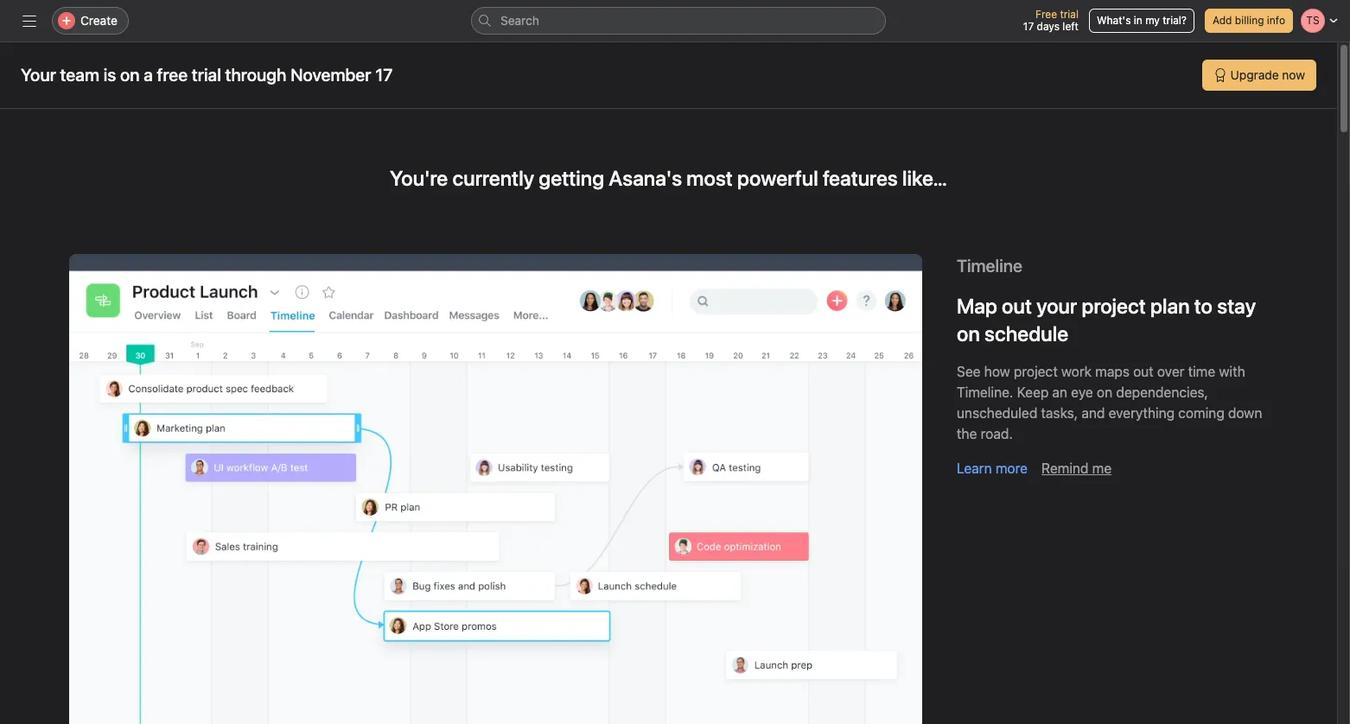 Task type: vqa. For each thing, say whether or not it's contained in the screenshot.
Your team is on a free trial through November 17
yes



Task type: locate. For each thing, give the bounding box(es) containing it.
your
[[21, 65, 56, 85]]

learn more
[[957, 461, 1028, 477]]

out
[[1002, 294, 1033, 318], [1134, 364, 1154, 380]]

1 vertical spatial out
[[1134, 364, 1154, 380]]

add
[[1213, 14, 1233, 27]]

out left over
[[1134, 364, 1154, 380]]

on left "a"
[[120, 65, 140, 85]]

tasks,
[[1042, 406, 1079, 421]]

on schedule
[[957, 322, 1069, 346]]

is
[[103, 65, 116, 85]]

0 vertical spatial trial
[[1061, 8, 1079, 21]]

info
[[1268, 14, 1286, 27]]

see
[[957, 364, 981, 380]]

project up keep at the right bottom
[[1014, 364, 1058, 380]]

your
[[1037, 294, 1078, 318]]

my
[[1146, 14, 1161, 27]]

0 vertical spatial project
[[1082, 294, 1147, 318]]

project
[[1082, 294, 1147, 318], [1014, 364, 1058, 380]]

plan
[[1151, 294, 1191, 318]]

you're currently getting asana's most powerful features like…
[[390, 166, 948, 190]]

trial?
[[1163, 14, 1187, 27]]

project inside map out your project plan to stay on schedule
[[1082, 294, 1147, 318]]

1 horizontal spatial trial
[[1061, 8, 1079, 21]]

the
[[957, 426, 978, 442]]

remind me
[[1042, 461, 1112, 477]]

on
[[120, 65, 140, 85], [1097, 385, 1113, 400]]

0 horizontal spatial project
[[1014, 364, 1058, 380]]

see how project work maps out over time with timeline. keep an eye on dependencies, unscheduled tasks, and everything coming down the road.
[[957, 364, 1263, 442]]

free trial 17 days left
[[1024, 8, 1079, 33]]

features like…
[[823, 166, 948, 190]]

0 vertical spatial out
[[1002, 294, 1033, 318]]

1 horizontal spatial out
[[1134, 364, 1154, 380]]

left
[[1063, 20, 1079, 33]]

free
[[1036, 8, 1058, 21]]

out up "on schedule"
[[1002, 294, 1033, 318]]

1 vertical spatial project
[[1014, 364, 1058, 380]]

powerful
[[738, 166, 819, 190]]

create
[[80, 13, 118, 28]]

team
[[60, 65, 99, 85]]

0 horizontal spatial on
[[120, 65, 140, 85]]

remind me button
[[1042, 458, 1112, 479]]

road.
[[981, 426, 1013, 442]]

getting
[[539, 166, 605, 190]]

november 17
[[291, 65, 393, 85]]

dependencies,
[[1117, 385, 1209, 400]]

1 horizontal spatial on
[[1097, 385, 1113, 400]]

0 horizontal spatial trial
[[192, 65, 221, 85]]

expand sidebar image
[[22, 14, 36, 28]]

timeline
[[957, 256, 1023, 276]]

stay
[[1218, 294, 1257, 318]]

to
[[1195, 294, 1213, 318]]

down
[[1229, 406, 1263, 421]]

learn
[[957, 461, 993, 477]]

most
[[687, 166, 733, 190]]

out inside map out your project plan to stay on schedule
[[1002, 294, 1033, 318]]

coming
[[1179, 406, 1225, 421]]

1 vertical spatial on
[[1097, 385, 1113, 400]]

0 horizontal spatial out
[[1002, 294, 1033, 318]]

in
[[1135, 14, 1143, 27]]

what's
[[1097, 14, 1132, 27]]

add billing info button
[[1206, 9, 1294, 33]]

currently
[[453, 166, 535, 190]]

project left plan
[[1082, 294, 1147, 318]]

trial
[[1061, 8, 1079, 21], [192, 65, 221, 85]]

create button
[[52, 7, 129, 35]]

learn more button
[[957, 458, 1028, 479]]

trial right free
[[1061, 8, 1079, 21]]

trial right free at the left of page
[[192, 65, 221, 85]]

1 horizontal spatial project
[[1082, 294, 1147, 318]]

on down maps
[[1097, 385, 1113, 400]]

now
[[1283, 67, 1306, 82]]



Task type: describe. For each thing, give the bounding box(es) containing it.
map
[[957, 294, 998, 318]]

me
[[1093, 461, 1112, 477]]

free
[[157, 65, 188, 85]]

through
[[225, 65, 287, 85]]

search button
[[471, 7, 886, 35]]

eye
[[1072, 385, 1094, 400]]

how
[[985, 364, 1011, 380]]

what's in my trial?
[[1097, 14, 1187, 27]]

unscheduled
[[957, 406, 1038, 421]]

days
[[1037, 20, 1060, 33]]

asana's
[[609, 166, 682, 190]]

upgrade
[[1231, 67, 1280, 82]]

what's in my trial? button
[[1090, 9, 1195, 33]]

upgrade now button
[[1203, 60, 1317, 91]]

more
[[996, 461, 1028, 477]]

17
[[1024, 20, 1035, 33]]

over
[[1158, 364, 1185, 380]]

map out your project plan to stay on schedule
[[957, 294, 1257, 346]]

work
[[1062, 364, 1092, 380]]

and
[[1082, 406, 1106, 421]]

project inside the see how project work maps out over time with timeline. keep an eye on dependencies, unscheduled tasks, and everything coming down the road.
[[1014, 364, 1058, 380]]

timeline.
[[957, 385, 1014, 400]]

everything
[[1109, 406, 1175, 421]]

time
[[1189, 364, 1216, 380]]

search list box
[[471, 7, 886, 35]]

keep
[[1018, 385, 1049, 400]]

an
[[1053, 385, 1068, 400]]

maps
[[1096, 364, 1130, 380]]

out inside the see how project work maps out over time with timeline. keep an eye on dependencies, unscheduled tasks, and everything coming down the road.
[[1134, 364, 1154, 380]]

billing
[[1236, 14, 1265, 27]]

1 vertical spatial trial
[[192, 65, 221, 85]]

you're
[[390, 166, 448, 190]]

search
[[501, 13, 540, 28]]

with
[[1220, 364, 1246, 380]]

a
[[144, 65, 153, 85]]

on inside the see how project work maps out over time with timeline. keep an eye on dependencies, unscheduled tasks, and everything coming down the road.
[[1097, 385, 1113, 400]]

0 vertical spatial on
[[120, 65, 140, 85]]

trial inside free trial 17 days left
[[1061, 8, 1079, 21]]

add billing info
[[1213, 14, 1286, 27]]

upgrade now
[[1231, 67, 1306, 82]]

your team is on a free trial through november 17
[[21, 65, 393, 85]]

remind
[[1042, 461, 1089, 477]]



